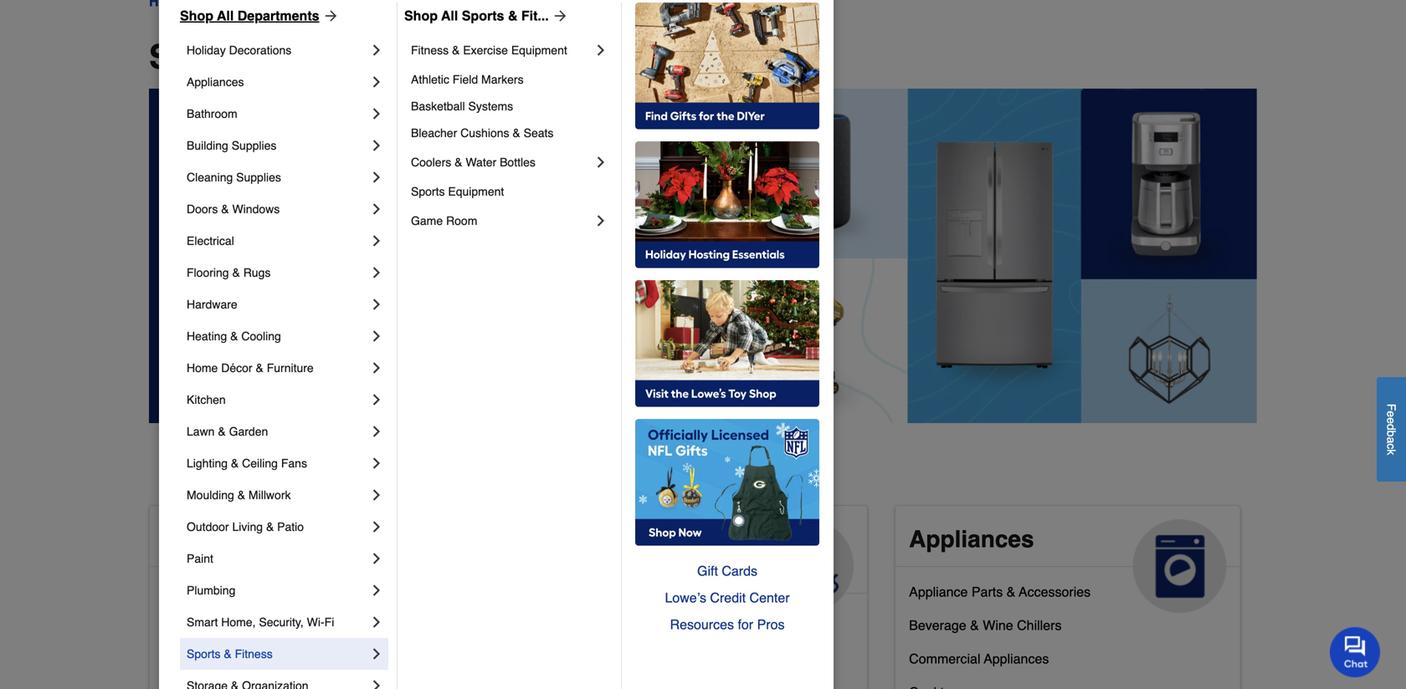 Task type: locate. For each thing, give the bounding box(es) containing it.
furniture down resources
[[663, 645, 717, 660]]

c
[[1385, 444, 1398, 450]]

e
[[1385, 411, 1398, 418], [1385, 418, 1398, 424]]

f
[[1385, 404, 1398, 411]]

equipment down the fit...
[[511, 44, 567, 57]]

all up fitness & exercise equipment
[[441, 8, 458, 23]]

home décor & furniture link
[[187, 352, 368, 384]]

1 horizontal spatial sports
[[411, 185, 445, 198]]

appliances link down decorations
[[187, 66, 368, 98]]

4 accessible from the top
[[163, 652, 227, 667]]

paint
[[187, 552, 213, 566]]

2 shop from the left
[[404, 8, 438, 23]]

chevron right image for plumbing
[[368, 583, 385, 599]]

1 vertical spatial pet
[[536, 645, 556, 660]]

4 chevron right image from the top
[[368, 296, 385, 313]]

5 chevron right image from the top
[[368, 328, 385, 345]]

field
[[453, 73, 478, 86]]

shop all sports & fit...
[[404, 8, 549, 23]]

fi
[[324, 616, 334, 629]]

k
[[1385, 450, 1398, 455]]

all for sports
[[441, 8, 458, 23]]

sports up "game"
[[411, 185, 445, 198]]

chevron right image for heating & cooling
[[368, 328, 385, 345]]

home,
[[221, 616, 256, 629]]

0 vertical spatial home
[[187, 362, 218, 375]]

sports & fitness
[[187, 648, 273, 661]]

chevron right image for electrical
[[368, 233, 385, 249]]

1 horizontal spatial pet
[[644, 526, 681, 553]]

accessories
[[1019, 585, 1091, 600]]

chevron right image for appliances
[[368, 74, 385, 90]]

d
[[1385, 424, 1398, 431]]

1 horizontal spatial all
[[241, 38, 284, 76]]

0 horizontal spatial sports
[[187, 648, 221, 661]]

2 e from the top
[[1385, 418, 1398, 424]]

shop
[[149, 38, 233, 76]]

holiday
[[187, 44, 226, 57]]

& left water
[[455, 156, 462, 169]]

chevron right image for smart home, security, wi-fi
[[368, 614, 385, 631]]

1 vertical spatial appliances link
[[896, 506, 1240, 614]]

departments up holiday decorations link
[[238, 8, 319, 23]]

sports down "accessible bedroom" link
[[187, 648, 221, 661]]

0 vertical spatial supplies
[[232, 139, 277, 152]]

0 vertical spatial pet
[[644, 526, 681, 553]]

1 vertical spatial home
[[292, 526, 357, 553]]

0 horizontal spatial furniture
[[267, 362, 314, 375]]

2 chevron right image from the top
[[368, 233, 385, 249]]

0 horizontal spatial equipment
[[448, 185, 504, 198]]

bathroom up building
[[187, 107, 237, 121]]

0 horizontal spatial fitness
[[235, 648, 273, 661]]

lowe's credit center link
[[635, 585, 819, 612]]

shop all departments link
[[180, 6, 339, 26]]

accessible entry & home
[[163, 652, 314, 667]]

0 vertical spatial departments
[[238, 8, 319, 23]]

0 vertical spatial sports
[[462, 8, 504, 23]]

sports equipment link
[[411, 178, 609, 205]]

all
[[217, 8, 234, 23], [441, 8, 458, 23], [241, 38, 284, 76]]

fitness inside "link"
[[411, 44, 449, 57]]

2 vertical spatial sports
[[187, 648, 221, 661]]

find gifts for the diyer. image
[[635, 3, 819, 130]]

1 vertical spatial supplies
[[236, 171, 281, 184]]

0 horizontal spatial appliances link
[[187, 66, 368, 98]]

shop up athletic
[[404, 8, 438, 23]]

departments for shop all departments
[[238, 8, 319, 23]]

markers
[[481, 73, 524, 86]]

commercial appliances link
[[909, 648, 1049, 681]]

accessible home
[[163, 526, 357, 553]]

0 horizontal spatial pet
[[536, 645, 556, 660]]

supplies for livestock supplies
[[596, 611, 647, 627]]

supplies up the houses,
[[596, 611, 647, 627]]

animal
[[536, 526, 614, 553]]

electrical link
[[187, 225, 368, 257]]

lowe's
[[665, 591, 706, 606]]

doors & windows link
[[187, 193, 368, 225]]

shop up holiday
[[180, 8, 213, 23]]

lowe's credit center
[[665, 591, 790, 606]]

1 vertical spatial bathroom
[[231, 585, 289, 600]]

e up d at the bottom
[[1385, 411, 1398, 418]]

1 horizontal spatial appliances link
[[896, 506, 1240, 614]]

e up b
[[1385, 418, 1398, 424]]

moulding & millwork
[[187, 489, 291, 502]]

3 accessible from the top
[[163, 618, 227, 634]]

sports up 'exercise'
[[462, 8, 504, 23]]

& down "accessible bedroom" link
[[224, 648, 232, 661]]

heating
[[187, 330, 227, 343]]

home décor & furniture
[[187, 362, 314, 375]]

& left wine on the bottom of the page
[[970, 618, 979, 634]]

1 vertical spatial departments
[[293, 38, 498, 76]]

& right doors
[[221, 203, 229, 216]]

0 vertical spatial furniture
[[267, 362, 314, 375]]

& right animal
[[621, 526, 638, 553]]

equipment down coolers & water bottles
[[448, 185, 504, 198]]

smart
[[187, 616, 218, 629]]

bathroom up smart home, security, wi-fi
[[231, 585, 289, 600]]

bathroom inside 'link'
[[231, 585, 289, 600]]

& right parts
[[1007, 585, 1016, 600]]

accessible for accessible bedroom
[[163, 618, 227, 634]]

1 chevron right image from the top
[[368, 137, 385, 154]]

electrical
[[187, 234, 234, 248]]

athletic
[[411, 73, 449, 86]]

cleaning supplies
[[187, 171, 281, 184]]

2 accessible from the top
[[163, 585, 227, 600]]

beverage & wine chillers link
[[909, 614, 1062, 648]]

animal & pet care
[[536, 526, 681, 580]]

sports inside "link"
[[411, 185, 445, 198]]

arrow right image
[[319, 8, 339, 24]]

pet
[[644, 526, 681, 553], [536, 645, 556, 660]]

pet beds, houses, & furniture
[[536, 645, 717, 660]]

holiday hosting essentials. image
[[635, 141, 819, 269]]

pet left beds,
[[536, 645, 556, 660]]

supplies
[[232, 139, 277, 152], [236, 171, 281, 184], [596, 611, 647, 627]]

furniture
[[267, 362, 314, 375], [663, 645, 717, 660]]

accessible for accessible entry & home
[[163, 652, 227, 667]]

heating & cooling
[[187, 330, 281, 343]]

&
[[508, 8, 518, 23], [452, 44, 460, 57], [513, 126, 520, 140], [455, 156, 462, 169], [221, 203, 229, 216], [232, 266, 240, 280], [230, 330, 238, 343], [256, 362, 264, 375], [218, 425, 226, 439], [231, 457, 239, 470], [237, 489, 245, 502], [266, 521, 274, 534], [621, 526, 638, 553], [1007, 585, 1016, 600], [970, 618, 979, 634], [651, 645, 660, 660], [224, 648, 232, 661], [266, 652, 275, 667]]

seats
[[524, 126, 554, 140]]

1 shop from the left
[[180, 8, 213, 23]]

supplies up cleaning supplies
[[232, 139, 277, 152]]

1 e from the top
[[1385, 411, 1398, 418]]

chevron right image for moulding & millwork
[[368, 487, 385, 504]]

all up holiday decorations
[[217, 8, 234, 23]]

3 chevron right image from the top
[[368, 265, 385, 281]]

0 vertical spatial equipment
[[511, 44, 567, 57]]

2 horizontal spatial all
[[441, 8, 458, 23]]

chevron right image for lawn & garden
[[368, 424, 385, 440]]

& inside "link"
[[452, 44, 460, 57]]

cleaning
[[187, 171, 233, 184]]

building
[[187, 139, 228, 152]]

departments up basketball
[[293, 38, 498, 76]]

bleacher cushions & seats link
[[411, 120, 609, 146]]

appliances link up "chillers"
[[896, 506, 1240, 614]]

1 horizontal spatial shop
[[404, 8, 438, 23]]

7 chevron right image from the top
[[368, 551, 385, 568]]

pet up lowe's
[[644, 526, 681, 553]]

lighting & ceiling fans link
[[187, 448, 368, 480]]

supplies up windows at the left top of the page
[[236, 171, 281, 184]]

appliance parts & accessories
[[909, 585, 1091, 600]]

cushions
[[460, 126, 509, 140]]

0 horizontal spatial all
[[217, 8, 234, 23]]

care
[[536, 553, 588, 580]]

plumbing link
[[187, 575, 368, 607]]

chevron right image
[[368, 42, 385, 59], [593, 42, 609, 59], [368, 74, 385, 90], [368, 105, 385, 122], [593, 154, 609, 171], [368, 169, 385, 186], [368, 201, 385, 218], [593, 213, 609, 229], [368, 360, 385, 377], [368, 392, 385, 408], [368, 424, 385, 440], [368, 487, 385, 504], [368, 519, 385, 536], [368, 583, 385, 599], [368, 646, 385, 663], [368, 678, 385, 690]]

1 horizontal spatial fitness
[[411, 44, 449, 57]]

0 vertical spatial appliances link
[[187, 66, 368, 98]]

accessible
[[163, 526, 286, 553], [163, 585, 227, 600], [163, 618, 227, 634], [163, 652, 227, 667]]

accessible bedroom link
[[163, 614, 285, 648]]

8 chevron right image from the top
[[368, 614, 385, 631]]

décor
[[221, 362, 252, 375]]

appliances down holiday
[[187, 75, 244, 89]]

accessible inside 'link'
[[163, 585, 227, 600]]

cleaning supplies link
[[187, 162, 368, 193]]

2 vertical spatial supplies
[[596, 611, 647, 627]]

chevron right image for game room
[[593, 213, 609, 229]]

f e e d b a c k
[[1385, 404, 1398, 455]]

0 vertical spatial fitness
[[411, 44, 449, 57]]

chevron right image for paint
[[368, 551, 385, 568]]

appliances up parts
[[909, 526, 1034, 553]]

furniture down heating & cooling link
[[267, 362, 314, 375]]

& left ceiling
[[231, 457, 239, 470]]

1 vertical spatial furniture
[[663, 645, 717, 660]]

& left cooling
[[230, 330, 238, 343]]

heating & cooling link
[[187, 321, 368, 352]]

bleacher
[[411, 126, 457, 140]]

& left 'exercise'
[[452, 44, 460, 57]]

chevron right image for coolers & water bottles
[[593, 154, 609, 171]]

basketball systems link
[[411, 93, 609, 120]]

chevron right image for building supplies
[[368, 137, 385, 154]]

& right entry
[[266, 652, 275, 667]]

2 vertical spatial home
[[279, 652, 314, 667]]

appliances
[[187, 75, 244, 89], [909, 526, 1034, 553], [984, 652, 1049, 667]]

athletic field markers
[[411, 73, 524, 86]]

2 horizontal spatial sports
[[462, 8, 504, 23]]

departments
[[238, 8, 319, 23], [293, 38, 498, 76]]

1 accessible from the top
[[163, 526, 286, 553]]

& left the fit...
[[508, 8, 518, 23]]

living
[[232, 521, 263, 534]]

a
[[1385, 437, 1398, 444]]

center
[[750, 591, 790, 606]]

chat invite button image
[[1330, 627, 1381, 678]]

appliances down wine on the bottom of the page
[[984, 652, 1049, 667]]

sports
[[462, 8, 504, 23], [411, 185, 445, 198], [187, 648, 221, 661]]

millwork
[[249, 489, 291, 502]]

6 chevron right image from the top
[[368, 455, 385, 472]]

fitness
[[411, 44, 449, 57], [235, 648, 273, 661]]

chevron right image for doors & windows
[[368, 201, 385, 218]]

all down the shop all departments link
[[241, 38, 284, 76]]

0 horizontal spatial shop
[[180, 8, 213, 23]]

chevron right image
[[368, 137, 385, 154], [368, 233, 385, 249], [368, 265, 385, 281], [368, 296, 385, 313], [368, 328, 385, 345], [368, 455, 385, 472], [368, 551, 385, 568], [368, 614, 385, 631]]

1 vertical spatial sports
[[411, 185, 445, 198]]



Task type: describe. For each thing, give the bounding box(es) containing it.
flooring & rugs
[[187, 266, 271, 280]]

fitness & exercise equipment
[[411, 44, 567, 57]]

chevron right image for sports & fitness
[[368, 646, 385, 663]]

flooring & rugs link
[[187, 257, 368, 289]]

chevron right image for flooring & rugs
[[368, 265, 385, 281]]

accessible entry & home link
[[163, 648, 314, 681]]

chevron right image for outdoor living & patio
[[368, 519, 385, 536]]

resources for pros link
[[635, 612, 819, 639]]

animal & pet care link
[[523, 506, 867, 614]]

fans
[[281, 457, 307, 470]]

houses,
[[598, 645, 647, 660]]

coolers & water bottles
[[411, 156, 536, 169]]

sports for sports equipment
[[411, 185, 445, 198]]

arrow right image
[[549, 8, 569, 24]]

shop for shop all departments
[[180, 8, 213, 23]]

1 vertical spatial fitness
[[235, 648, 273, 661]]

& inside animal & pet care
[[621, 526, 638, 553]]

coolers
[[411, 156, 451, 169]]

livestock
[[536, 611, 592, 627]]

& right décor
[[256, 362, 264, 375]]

all for departments
[[217, 8, 234, 23]]

doors
[[187, 203, 218, 216]]

& left rugs
[[232, 266, 240, 280]]

accessible bathroom
[[163, 585, 289, 600]]

building supplies
[[187, 139, 277, 152]]

game
[[411, 214, 443, 228]]

visit the lowe's toy shop. image
[[635, 280, 819, 408]]

chevron right image for hardware
[[368, 296, 385, 313]]

gift cards
[[697, 564, 758, 579]]

0 vertical spatial bathroom
[[187, 107, 237, 121]]

flooring
[[187, 266, 229, 280]]

f e e d b a c k button
[[1377, 377, 1406, 482]]

pet inside animal & pet care
[[644, 526, 681, 553]]

& left the millwork
[[237, 489, 245, 502]]

bottles
[[500, 156, 536, 169]]

cooling
[[241, 330, 281, 343]]

decorations
[[229, 44, 292, 57]]

& right the houses,
[[651, 645, 660, 660]]

kitchen link
[[187, 384, 368, 416]]

game room
[[411, 214, 477, 228]]

beverage & wine chillers
[[909, 618, 1062, 634]]

& inside 'link'
[[1007, 585, 1016, 600]]

lawn & garden link
[[187, 416, 368, 448]]

holiday decorations
[[187, 44, 292, 57]]

1 vertical spatial equipment
[[448, 185, 504, 198]]

garden
[[229, 425, 268, 439]]

chevron right image for lighting & ceiling fans
[[368, 455, 385, 472]]

accessible for accessible bathroom
[[163, 585, 227, 600]]

& right lawn
[[218, 425, 226, 439]]

chevron right image for holiday decorations
[[368, 42, 385, 59]]

pet beds, houses, & furniture link
[[536, 641, 717, 675]]

commercial appliances
[[909, 652, 1049, 667]]

animal & pet care image
[[760, 520, 854, 614]]

appliance
[[909, 585, 968, 600]]

supplies for cleaning supplies
[[236, 171, 281, 184]]

wine
[[983, 618, 1013, 634]]

coolers & water bottles link
[[411, 146, 593, 178]]

accessible home image
[[387, 520, 481, 614]]

exercise
[[463, 44, 508, 57]]

parts
[[972, 585, 1003, 600]]

supplies for building supplies
[[232, 139, 277, 152]]

paint link
[[187, 543, 368, 575]]

entry
[[231, 652, 262, 667]]

sports & fitness link
[[187, 639, 368, 670]]

hardware link
[[187, 289, 368, 321]]

accessible bathroom link
[[163, 581, 289, 614]]

gift
[[697, 564, 718, 579]]

chevron right image for kitchen
[[368, 392, 385, 408]]

& left seats
[[513, 126, 520, 140]]

security,
[[259, 616, 304, 629]]

beds,
[[560, 645, 594, 660]]

shop for shop all sports & fit...
[[404, 8, 438, 23]]

commercial
[[909, 652, 981, 667]]

1 vertical spatial appliances
[[909, 526, 1034, 553]]

lighting
[[187, 457, 228, 470]]

water
[[466, 156, 497, 169]]

fitness & exercise equipment link
[[411, 34, 593, 66]]

athletic field markers link
[[411, 66, 609, 93]]

smart home, security, wi-fi link
[[187, 607, 368, 639]]

doors & windows
[[187, 203, 280, 216]]

enjoy savings year-round. no matter what you're shopping for, find what you need at a great price. image
[[149, 89, 1257, 423]]

moulding & millwork link
[[187, 480, 368, 511]]

credit
[[710, 591, 746, 606]]

& left the "patio" at the left bottom of the page
[[266, 521, 274, 534]]

b
[[1385, 431, 1398, 437]]

plumbing
[[187, 584, 236, 598]]

chevron right image for home décor & furniture
[[368, 360, 385, 377]]

pros
[[757, 617, 785, 633]]

bathroom link
[[187, 98, 368, 130]]

chevron right image for cleaning supplies
[[368, 169, 385, 186]]

lawn & garden
[[187, 425, 268, 439]]

for
[[738, 617, 753, 633]]

shop all departments
[[180, 8, 319, 23]]

game room link
[[411, 205, 593, 237]]

chevron right image for fitness & exercise equipment
[[593, 42, 609, 59]]

sports for sports & fitness
[[187, 648, 221, 661]]

windows
[[232, 203, 280, 216]]

shop all sports & fit... link
[[404, 6, 569, 26]]

systems
[[468, 100, 513, 113]]

officially licensed n f l gifts. shop now. image
[[635, 419, 819, 547]]

fit...
[[521, 8, 549, 23]]

2 vertical spatial appliances
[[984, 652, 1049, 667]]

1 horizontal spatial equipment
[[511, 44, 567, 57]]

accessible bedroom
[[163, 618, 285, 634]]

chevron right image for bathroom
[[368, 105, 385, 122]]

1 horizontal spatial furniture
[[663, 645, 717, 660]]

beverage
[[909, 618, 967, 634]]

appliances image
[[1133, 520, 1227, 614]]

ceiling
[[242, 457, 278, 470]]

0 vertical spatial appliances
[[187, 75, 244, 89]]

accessible for accessible home
[[163, 526, 286, 553]]

building supplies link
[[187, 130, 368, 162]]

livestock supplies
[[536, 611, 647, 627]]

departments for shop all departments
[[293, 38, 498, 76]]

gift cards link
[[635, 558, 819, 585]]

rugs
[[243, 266, 271, 280]]

smart home, security, wi-fi
[[187, 616, 334, 629]]

lighting & ceiling fans
[[187, 457, 307, 470]]

kitchen
[[187, 393, 226, 407]]



Task type: vqa. For each thing, say whether or not it's contained in the screenshot.
"Style"
no



